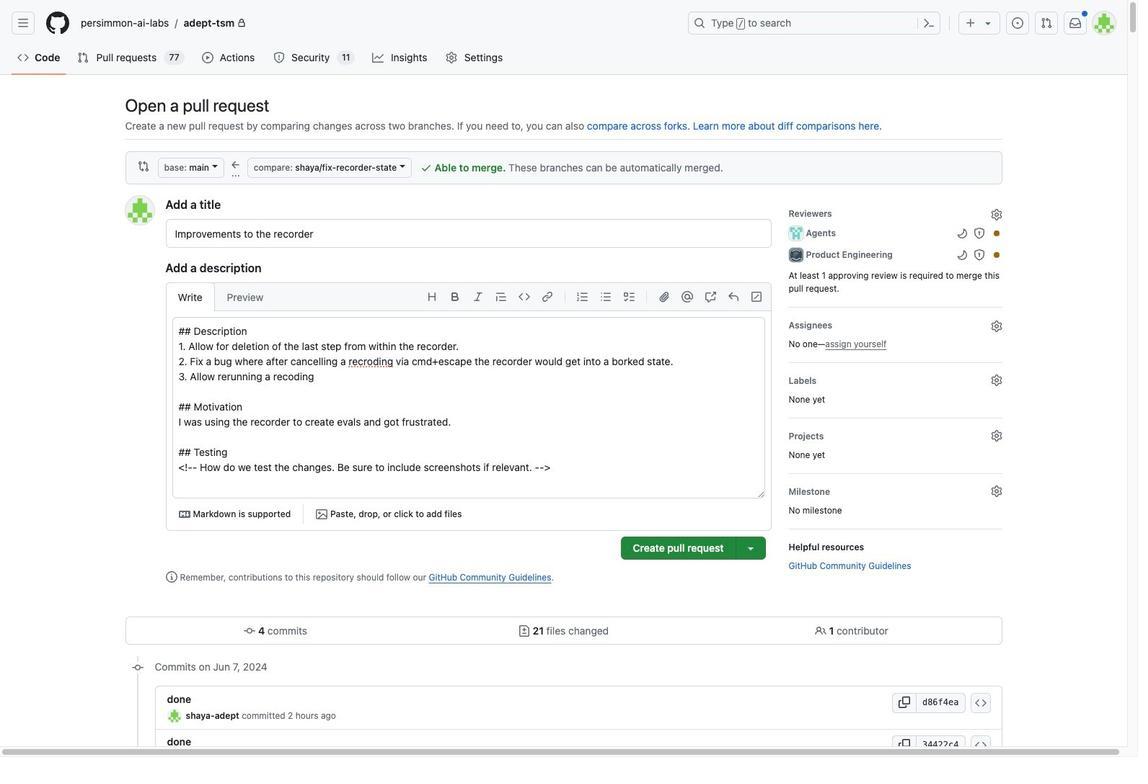 Task type: vqa. For each thing, say whether or not it's contained in the screenshot.
No
no



Task type: describe. For each thing, give the bounding box(es) containing it.
0 vertical spatial git pull request image
[[1041, 17, 1052, 29]]

lock image
[[237, 19, 246, 27]]

check image
[[420, 162, 432, 174]]

git commit image
[[132, 663, 143, 674]]

2 / 2 checks ok image
[[354, 753, 366, 758]]

moon image
[[956, 250, 967, 261]]

add a comment tab list
[[166, 283, 276, 312]]

shield lock image for moon icon
[[973, 250, 985, 261]]

shield image
[[273, 52, 285, 63]]

play image
[[202, 52, 213, 63]]

dot fill image for shield lock icon associated with moon image
[[991, 228, 1002, 239]]

file diff image
[[518, 626, 530, 638]]

shield lock image for moon image
[[973, 228, 985, 239]]

issue opened image
[[1012, 17, 1023, 29]]

inbox image
[[1070, 17, 1081, 29]]

info image
[[166, 572, 177, 583]]

graph image
[[372, 52, 384, 63]]

people image
[[815, 626, 826, 638]]

git compare image
[[137, 161, 149, 172]]

copy the full sha image
[[899, 697, 910, 709]]



Task type: locate. For each thing, give the bounding box(es) containing it.
dot fill image down gear image
[[991, 228, 1002, 239]]

list
[[75, 12, 679, 35]]

0 horizontal spatial @shaya adept image
[[125, 196, 154, 225]]

git commit image
[[244, 626, 255, 638]]

command palette image
[[923, 17, 935, 29]]

Title text field
[[166, 219, 771, 248]]

moon image
[[956, 228, 967, 239]]

1 vertical spatial git pull request image
[[77, 52, 89, 63]]

1 vertical spatial shield lock image
[[973, 250, 985, 261]]

shield lock image right moon image
[[973, 228, 985, 239]]

code image
[[17, 52, 29, 63], [975, 740, 986, 752]]

0 horizontal spatial code image
[[17, 52, 29, 63]]

1 horizontal spatial code image
[[975, 740, 986, 752]]

code image
[[975, 698, 986, 710]]

2 dot fill image from the top
[[991, 250, 1002, 261]]

0 vertical spatial shield lock image
[[973, 228, 985, 239]]

0 vertical spatial dot fill image
[[991, 228, 1002, 239]]

dot fill image right moon icon
[[991, 250, 1002, 261]]

image image
[[316, 509, 327, 521]]

0 vertical spatial @shaya adept image
[[125, 196, 154, 225]]

1 vertical spatial @shaya adept image
[[167, 709, 181, 724]]

0 horizontal spatial git pull request image
[[77, 52, 89, 63]]

0 vertical spatial code image
[[17, 52, 29, 63]]

1 horizontal spatial @shaya adept image
[[167, 709, 181, 724]]

git pull request image
[[1041, 17, 1052, 29], [77, 52, 89, 63]]

tab panel
[[166, 317, 771, 531]]

1 horizontal spatial git pull request image
[[1041, 17, 1052, 29]]

1 dot fill image from the top
[[991, 228, 1002, 239]]

dot fill image
[[991, 228, 1002, 239], [991, 250, 1002, 261]]

homepage image
[[46, 12, 69, 35]]

2 shield lock image from the top
[[973, 250, 985, 261]]

  text field
[[173, 318, 764, 498]]

shield lock image right moon icon
[[973, 250, 985, 261]]

gear image
[[991, 209, 1002, 221]]

markdown image
[[178, 509, 190, 521]]

1 vertical spatial dot fill image
[[991, 250, 1002, 261]]

@shaya adept image
[[125, 196, 154, 225], [167, 709, 181, 724]]

@persimmon ai labs/agents image
[[789, 226, 803, 241]]

copy the full sha image
[[899, 740, 910, 751]]

dot fill image for shield lock icon associated with moon icon
[[991, 250, 1002, 261]]

1 shield lock image from the top
[[973, 228, 985, 239]]

arrow left image
[[230, 159, 241, 171]]

gear image
[[446, 52, 457, 63], [991, 321, 1002, 332], [991, 375, 1002, 387], [991, 431, 1002, 442], [991, 486, 1002, 498]]

1 vertical spatial code image
[[975, 740, 986, 752]]

triangle down image
[[982, 17, 994, 29]]

banner
[[0, 0, 1127, 75]]

shield lock image
[[973, 228, 985, 239], [973, 250, 985, 261]]

@persimmon ai labs/product engineering image
[[789, 248, 803, 263]]



